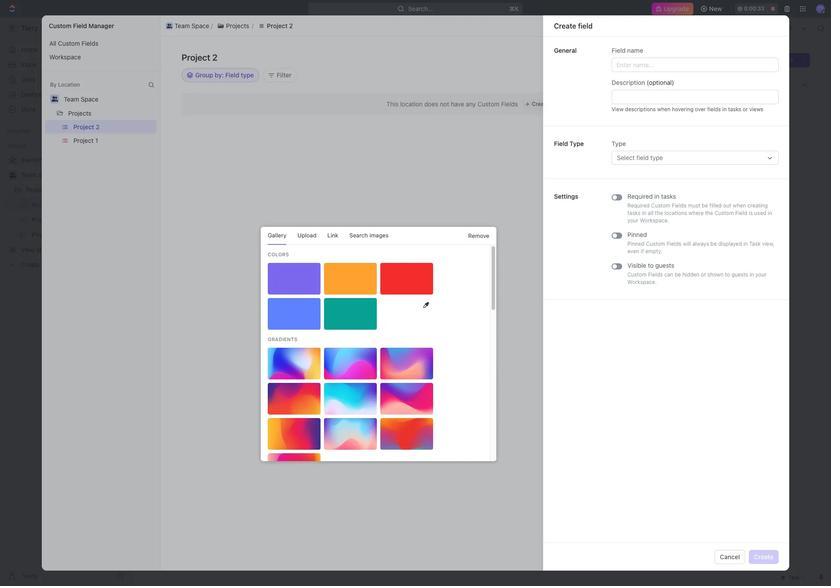 Task type: locate. For each thing, give the bounding box(es) containing it.
shown
[[708, 271, 724, 278]]

11 down fields
[[710, 147, 715, 153]]

1 horizontal spatial task
[[781, 56, 794, 64]]

all
[[49, 40, 56, 47]]

created
[[585, 84, 604, 90]]

inbox
[[21, 61, 37, 68]]

list
[[198, 81, 208, 89]]

table link
[[265, 79, 282, 91]]

2 vertical spatial progress
[[650, 196, 672, 203]]

1 you from the top
[[574, 147, 583, 153]]

0 vertical spatial team space link
[[137, 23, 185, 33]]

0 horizontal spatial do
[[665, 98, 672, 104]]

team space right user group icon
[[21, 171, 56, 179]]

cancel button
[[715, 550, 745, 564]]

must
[[688, 202, 700, 209]]

2 the from the left
[[705, 210, 713, 216]]

5 from from the top
[[624, 217, 636, 224]]

1 vertical spatial workspace.
[[627, 279, 657, 285]]

0 vertical spatial projects button
[[213, 20, 254, 31]]

⌘k
[[510, 5, 519, 12]]

1 mins from the top
[[716, 84, 728, 90]]

2 changed status from from the top
[[583, 133, 637, 139]]

description
[[149, 367, 181, 375]]

task down automations button at the top of page
[[781, 56, 794, 64]]

0 horizontal spatial team space button
[[60, 92, 102, 106]]

projects button
[[213, 20, 254, 31], [64, 106, 95, 120]]

the down filled
[[705, 210, 713, 216]]

5 mins from the top
[[716, 196, 728, 203]]

1 vertical spatial 11 mins
[[710, 196, 728, 203]]

add existing field button
[[647, 51, 708, 65]]

be
[[702, 202, 708, 209], [711, 241, 717, 247], [675, 271, 681, 278]]

1 12 mins from the top
[[709, 84, 728, 90]]

create right the cancel
[[754, 553, 773, 560]]

space inside the sidebar navigation
[[38, 171, 56, 179]]

1 12 from the top
[[709, 84, 715, 90]]

0 vertical spatial list
[[164, 20, 773, 31]]

0 horizontal spatial or
[[701, 271, 706, 278]]

or left views
[[743, 106, 748, 113]]

add left description
[[136, 367, 147, 375]]

custom up workspace
[[58, 40, 80, 47]]

send button
[[706, 541, 731, 555]]

2 horizontal spatial be
[[711, 241, 717, 247]]

progress up all
[[650, 196, 672, 203]]

0 vertical spatial upload
[[297, 232, 316, 239]]

in progress
[[643, 147, 674, 153], [672, 182, 701, 189], [643, 196, 674, 203]]

be right can
[[675, 271, 681, 278]]

1 vertical spatial pinned
[[627, 241, 645, 247]]

0 vertical spatial guests
[[655, 262, 674, 269]]

custom
[[49, 22, 71, 29], [58, 40, 80, 47], [478, 100, 500, 108], [651, 202, 670, 209], [715, 210, 734, 216], [646, 241, 665, 247], [627, 271, 647, 278]]

to do down where
[[681, 217, 697, 224]]

team space link
[[137, 23, 185, 33], [21, 168, 126, 182]]

colors
[[268, 252, 289, 257]]

fields left will
[[667, 241, 681, 247]]

0 vertical spatial 11
[[710, 147, 715, 153]]

custom down visible
[[627, 271, 647, 278]]

11 left the out
[[710, 196, 715, 203]]

1 horizontal spatial be
[[702, 202, 708, 209]]

1 horizontal spatial the
[[705, 210, 713, 216]]

in inside visible to guests custom fields can be hidden or shown to guests in your workspace.
[[750, 271, 754, 278]]

team space, , element
[[101, 33, 109, 41]]

field
[[73, 22, 87, 29], [612, 47, 626, 54], [554, 140, 568, 147], [735, 210, 747, 216]]

field left type
[[554, 140, 568, 147]]

6 mins from the top
[[716, 217, 728, 224]]

home link
[[4, 43, 128, 57]]

0 vertical spatial required
[[627, 193, 653, 200]]

0 vertical spatial tasks
[[728, 106, 741, 113]]

3 12 from the top
[[709, 112, 715, 118]]

to do up eloisefrancis23@gmail.
[[656, 98, 672, 104]]

progress
[[650, 147, 672, 153], [679, 182, 701, 189], [650, 196, 672, 203]]

0 vertical spatial your
[[627, 217, 638, 224]]

tasks left all
[[627, 210, 641, 216]]

calendar
[[224, 81, 251, 89]]

list
[[164, 20, 773, 31], [42, 36, 160, 64], [42, 120, 160, 147]]

be for guests
[[675, 271, 681, 278]]

fields left the team space, , element
[[82, 40, 98, 47]]

user group image
[[167, 24, 172, 28]]

1 vertical spatial or
[[701, 271, 706, 278]]

11 mins down filled
[[710, 217, 728, 224]]

team space up the projects / project 2
[[175, 22, 209, 29]]

favorites
[[7, 128, 30, 134]]

guests up can
[[655, 262, 674, 269]]

2 12 from the top
[[709, 98, 715, 104]]

time
[[428, 297, 442, 304]]

1 vertical spatial 11
[[710, 196, 715, 203]]

add right "task sidebar navigation" "tab list"
[[768, 56, 779, 64]]

field
[[578, 22, 593, 30], [690, 54, 702, 61], [751, 54, 763, 61]]

1 vertical spatial project 2 button
[[69, 120, 157, 134]]

location
[[58, 81, 80, 88]]

you
[[574, 147, 583, 153], [574, 196, 583, 203]]

0 vertical spatial to do
[[656, 98, 672, 104]]

eloisefrancis23@gmail. com
[[574, 112, 696, 125]]

team space button down location
[[60, 92, 102, 106]]

create up general
[[554, 22, 576, 30]]

2 vertical spatial be
[[675, 271, 681, 278]]

team up the projects / project 2
[[175, 22, 190, 29]]

upload right here
[[328, 448, 345, 455]]

1 horizontal spatial project 2 button
[[254, 20, 297, 31]]

be inside "required in tasks required custom fields must be filled out when creating tasks in all the locations where the custom field is used in your workspace."
[[702, 202, 708, 209]]

pinned pinned custom fields will always be displayed in task view, even if empty.
[[627, 231, 775, 255]]

4 from from the top
[[624, 196, 636, 203]]

1 horizontal spatial team space button
[[164, 20, 211, 31]]

1 horizontal spatial field
[[690, 54, 702, 61]]

custom up the empty.
[[646, 241, 665, 247]]

guests right shown
[[732, 271, 748, 278]]

in down com
[[644, 147, 649, 153]]

1 11 mins from the top
[[710, 147, 728, 153]]

do up eloisefrancis23@gmail.
[[665, 98, 672, 104]]

view descriptions when hovering over fields in tasks or views
[[612, 106, 763, 113]]

11 down filled
[[710, 217, 715, 224]]

1 status from the top
[[608, 98, 623, 104]]

2 horizontal spatial add
[[768, 56, 779, 64]]

in right displayed
[[743, 241, 748, 247]]

1 vertical spatial 12 mins
[[709, 98, 728, 104]]

0 vertical spatial 12 mins
[[709, 84, 728, 90]]

drop
[[271, 448, 283, 455]]

your
[[627, 217, 638, 224], [756, 271, 767, 278], [284, 448, 295, 455]]

always
[[692, 241, 709, 247]]

1 vertical spatial upload
[[328, 448, 345, 455]]

2 vertical spatial 12 mins
[[709, 112, 728, 118]]

your left "complete"
[[627, 217, 638, 224]]

tasks up locations
[[661, 193, 676, 200]]

attachments
[[119, 428, 166, 437]]

progress up must
[[679, 182, 701, 189]]

0 horizontal spatial team space link
[[21, 168, 126, 182]]

0 horizontal spatial task
[[749, 241, 761, 247]]

task left the view,
[[749, 241, 761, 247]]

11 mins down fields
[[710, 147, 728, 153]]

be inside visible to guests custom fields can be hidden or shown to guests in your workspace.
[[675, 271, 681, 278]]

fields up locations
[[672, 202, 686, 209]]

1 horizontal spatial upload
[[328, 448, 345, 455]]

1 vertical spatial your
[[756, 271, 767, 278]]

spaces
[[7, 142, 26, 149]]

docs link
[[4, 73, 128, 87]]

11 mins right must
[[710, 196, 728, 203]]

workspace. down visible
[[627, 279, 657, 285]]

this location does not have any custom fields
[[386, 100, 518, 108]]

changed status from
[[583, 98, 637, 104], [583, 133, 637, 139], [583, 147, 637, 153], [583, 196, 637, 203], [583, 217, 637, 224]]

0 vertical spatial task
[[781, 56, 794, 64]]

progress down eloisefrancis23@gmail.
[[650, 147, 672, 153]]

2 12 mins from the top
[[709, 98, 728, 104]]

project
[[267, 22, 288, 29], [243, 24, 263, 32], [189, 33, 209, 40], [153, 52, 192, 67], [182, 52, 210, 62], [73, 123, 94, 131], [73, 137, 94, 144]]

or left shown
[[701, 271, 706, 278]]

create left one at top right
[[532, 101, 549, 107]]

fields inside pinned pinned custom fields will always be displayed in task view, even if empty.
[[667, 241, 681, 247]]

0 horizontal spatial when
[[657, 106, 671, 113]]

1 vertical spatial you
[[574, 196, 583, 203]]

field down "created"
[[612, 47, 626, 54]]

search images
[[349, 232, 389, 239]]

to inside drop your files here to upload
[[321, 448, 326, 455]]

Search tasks... text field
[[722, 100, 810, 113]]

tree
[[4, 153, 128, 272]]

1 vertical spatial in progress
[[672, 182, 701, 189]]

0 horizontal spatial team space
[[21, 171, 56, 179]]

8686faf0v button
[[151, 249, 185, 260]]

create new field
[[716, 54, 763, 61]]

space
[[192, 22, 209, 29], [165, 24, 182, 32], [81, 95, 98, 103], [38, 171, 56, 179]]

None text field
[[612, 90, 779, 104]]

workspace button
[[45, 50, 157, 64]]

in up all
[[644, 196, 649, 203]]

4 status from the top
[[608, 196, 623, 203]]

existing
[[665, 54, 688, 61]]

in progress down eloisefrancis23@gmail.
[[643, 147, 674, 153]]

fields left create one button
[[501, 100, 518, 108]]

projects
[[226, 22, 249, 29], [201, 24, 224, 32], [157, 33, 180, 40], [68, 109, 91, 117], [26, 186, 50, 193]]

all custom fields
[[49, 40, 98, 47]]

do down where
[[690, 217, 697, 224]]

projects inside the sidebar navigation
[[26, 186, 50, 193]]

the up "complete"
[[655, 210, 663, 216]]

1 vertical spatial list
[[42, 36, 160, 64]]

1 vertical spatial task
[[749, 241, 761, 247]]

3 status from the top
[[608, 147, 623, 153]]

2 vertical spatial your
[[284, 448, 295, 455]]

user group image
[[9, 172, 16, 178]]

create for one
[[532, 101, 549, 107]]

projects link
[[190, 23, 226, 33], [157, 33, 180, 40], [26, 183, 103, 197]]

2 from from the top
[[624, 133, 636, 139]]

subtasks button
[[153, 395, 191, 411]]

1 the from the left
[[655, 210, 663, 216]]

3 12 mins from the top
[[709, 112, 728, 118]]

or for when
[[743, 106, 748, 113]]

0 horizontal spatial add
[[136, 367, 147, 375]]

1 vertical spatial required
[[627, 202, 650, 209]]

11 mins
[[710, 147, 728, 153], [710, 196, 728, 203], [710, 217, 728, 224]]

in
[[722, 106, 727, 113], [644, 147, 649, 153], [673, 182, 678, 189], [655, 193, 659, 200], [644, 196, 649, 203], [642, 210, 646, 216], [768, 210, 772, 216], [743, 241, 748, 247], [750, 271, 754, 278]]

team right user group icon
[[21, 171, 36, 179]]

custom right any at right
[[478, 100, 500, 108]]

workspace. inside visible to guests custom fields can be hidden or shown to guests in your workspace.
[[627, 279, 657, 285]]

1 changed status from from the top
[[583, 98, 637, 104]]

0 vertical spatial when
[[657, 106, 671, 113]]

1 vertical spatial guests
[[732, 271, 748, 278]]

view
[[612, 106, 624, 113]]

upload left link
[[297, 232, 316, 239]]

1 vertical spatial projects button
[[64, 106, 95, 120]]

2 horizontal spatial field
[[751, 54, 763, 61]]

2 vertical spatial list
[[42, 120, 160, 147]]

2 vertical spatial in progress
[[643, 196, 674, 203]]

/
[[186, 24, 188, 32], [228, 24, 230, 32], [183, 33, 185, 40]]

2 horizontal spatial /
[[228, 24, 230, 32]]

create button
[[749, 550, 779, 564]]

to do
[[656, 98, 672, 104], [681, 217, 697, 224]]

add left existing
[[652, 54, 664, 61]]

0 vertical spatial 11 mins
[[710, 147, 728, 153]]

0 vertical spatial project 2 button
[[254, 20, 297, 31]]

add for add existing field
[[652, 54, 664, 61]]

0 horizontal spatial the
[[655, 210, 663, 216]]

2 vertical spatial tasks
[[627, 210, 641, 216]]

2 changed from the top
[[585, 133, 606, 139]]

custom up all
[[651, 202, 670, 209]]

task inside pinned pinned custom fields will always be displayed in task view, even if empty.
[[749, 241, 761, 247]]

2 vertical spatial 12
[[709, 112, 715, 118]]

2 status from the top
[[608, 133, 623, 139]]

team space
[[175, 22, 209, 29], [64, 95, 98, 103], [21, 171, 56, 179]]

11
[[710, 147, 715, 153], [710, 196, 715, 203], [710, 217, 715, 224]]

3 from from the top
[[624, 147, 636, 153]]

1 vertical spatial to do
[[681, 217, 697, 224]]

create left new
[[716, 54, 735, 61]]

team space down location
[[64, 95, 98, 103]]

fields
[[707, 106, 721, 113]]

1 horizontal spatial projects link
[[157, 33, 180, 40]]

0 vertical spatial 12
[[709, 84, 715, 90]]

created this task
[[583, 84, 626, 90]]

1 horizontal spatial to do
[[681, 217, 697, 224]]

invite
[[23, 572, 38, 579]]

custom inside pinned pinned custom fields will always be displayed in task view, even if empty.
[[646, 241, 665, 247]]

0 vertical spatial pinned
[[627, 231, 647, 238]]

subtasks
[[157, 399, 187, 407]]

be inside pinned pinned custom fields will always be displayed in task view, even if empty.
[[711, 241, 717, 247]]

1 horizontal spatial add
[[652, 54, 664, 61]]

tasks
[[728, 106, 741, 113], [661, 193, 676, 200], [627, 210, 641, 216]]

when right the out
[[733, 202, 746, 209]]

calendar link
[[223, 79, 251, 91]]

team space inside list
[[175, 22, 209, 29]]

add description
[[136, 367, 181, 375]]

0 vertical spatial be
[[702, 202, 708, 209]]

1 vertical spatial team space link
[[21, 168, 126, 182]]

required
[[627, 193, 653, 200], [627, 202, 650, 209]]

in right shown
[[750, 271, 754, 278]]

0 horizontal spatial /
[[183, 33, 185, 40]]

home
[[21, 46, 38, 53]]

your inside drop your files here to upload
[[284, 448, 295, 455]]

0 horizontal spatial projects button
[[64, 106, 95, 120]]

1 horizontal spatial your
[[627, 217, 638, 224]]

project 2 link
[[232, 23, 271, 33], [189, 33, 214, 40]]

field inside "required in tasks required custom fields must be filled out when creating tasks in all the locations where the custom field is used in your workspace."
[[735, 210, 747, 216]]

your left files
[[284, 448, 295, 455]]

be right always
[[711, 241, 717, 247]]

be left filled
[[702, 202, 708, 209]]

0 vertical spatial team space
[[175, 22, 209, 29]]

your down the view,
[[756, 271, 767, 278]]

in progress up all
[[643, 196, 674, 203]]

tasks right fields
[[728, 106, 741, 113]]

2 vertical spatial team space
[[21, 171, 56, 179]]

required in tasks required custom fields must be filled out when creating tasks in all the locations where the custom field is used in your workspace.
[[627, 193, 772, 224]]

add for add description
[[136, 367, 147, 375]]

this
[[605, 84, 614, 90]]

2 horizontal spatial your
[[756, 271, 767, 278]]

add description button
[[122, 364, 494, 378]]

when left hovering
[[657, 106, 671, 113]]

2 you from the top
[[574, 196, 583, 203]]

gallery
[[268, 232, 286, 239]]

fields left can
[[648, 271, 663, 278]]

field left is
[[735, 210, 747, 216]]

tree containing team space
[[4, 153, 128, 272]]

used
[[754, 210, 766, 216]]

0 horizontal spatial be
[[675, 271, 681, 278]]

0 vertical spatial or
[[743, 106, 748, 113]]

1 horizontal spatial tasks
[[661, 193, 676, 200]]

team space button up the projects / project 2
[[164, 20, 211, 31]]

1 11 from the top
[[710, 147, 715, 153]]

field up all custom fields
[[73, 22, 87, 29]]

create
[[554, 22, 576, 30], [716, 54, 735, 61], [532, 101, 549, 107], [754, 553, 773, 560]]

custom down the out
[[715, 210, 734, 216]]

any
[[466, 100, 476, 108]]

drop your files here to upload
[[271, 448, 345, 455]]

2 vertical spatial 11 mins
[[710, 217, 728, 224]]

1 horizontal spatial when
[[733, 202, 746, 209]]

or inside visible to guests custom fields can be hidden or shown to guests in your workspace.
[[701, 271, 706, 278]]

in progress up must
[[672, 182, 701, 189]]

1 horizontal spatial or
[[743, 106, 748, 113]]

new
[[709, 5, 722, 12]]

custom inside visible to guests custom fields can be hidden or shown to guests in your workspace.
[[627, 271, 647, 278]]

to
[[644, 98, 651, 104], [657, 98, 663, 104], [674, 147, 679, 153], [674, 196, 679, 203], [670, 217, 676, 224], [683, 217, 689, 224], [648, 262, 654, 269], [725, 271, 730, 278], [321, 448, 326, 455]]

empty.
[[645, 248, 662, 255]]

12 mins for from
[[709, 98, 728, 104]]

2 vertical spatial 11
[[710, 217, 715, 224]]

assignees button
[[355, 101, 397, 112]]

workspace. down all
[[640, 217, 669, 224]]

gradients link
[[268, 336, 298, 342]]



Task type: vqa. For each thing, say whether or not it's contained in the screenshot.
Task within the button
yes



Task type: describe. For each thing, give the bounding box(es) containing it.
in right used
[[768, 210, 772, 216]]

by
[[50, 81, 57, 88]]

not
[[440, 100, 449, 108]]

create one
[[532, 101, 560, 107]]

does
[[424, 100, 438, 108]]

list containing team space
[[164, 20, 773, 31]]

added watcher:
[[595, 112, 636, 118]]

descriptions
[[625, 106, 656, 113]]

assignees
[[366, 103, 393, 109]]

5 changed from the top
[[585, 217, 606, 224]]

0 vertical spatial do
[[665, 98, 672, 104]]

task sidebar navigation tab list
[[744, 53, 764, 105]]

0 horizontal spatial guests
[[655, 262, 674, 269]]

3 mins from the top
[[716, 112, 728, 118]]

0 horizontal spatial project 2 button
[[69, 120, 157, 134]]

create field
[[554, 22, 593, 30]]

Edit task name text field
[[119, 268, 497, 284]]

1 vertical spatial progress
[[679, 182, 701, 189]]

4 changed status from from the top
[[583, 196, 637, 203]]

automations button
[[751, 22, 797, 35]]

3 changed status from from the top
[[583, 147, 637, 153]]

2 horizontal spatial projects link
[[190, 23, 226, 33]]

general
[[554, 47, 577, 54]]

fields inside visible to guests custom fields can be hidden or shown to guests in your workspace.
[[648, 271, 663, 278]]

gradients
[[268, 336, 298, 342]]

workspace
[[49, 53, 81, 61]]

add task button
[[762, 53, 799, 67]]

custom up the "all"
[[49, 22, 71, 29]]

track time
[[410, 297, 442, 304]]

where
[[689, 210, 704, 216]]

12 mins for task
[[709, 84, 728, 90]]

create new field button
[[711, 51, 769, 65]]

in up "complete"
[[655, 193, 659, 200]]

favorites button
[[4, 126, 34, 136]]

attachments button
[[119, 422, 497, 443]]

by location
[[50, 81, 80, 88]]

list containing project 2
[[42, 120, 160, 147]]

files
[[297, 448, 307, 455]]

1 horizontal spatial guests
[[732, 271, 748, 278]]

workspace. inside "required in tasks required custom fields must be filled out when creating tasks in all the locations where the custom field is used in your workspace."
[[640, 217, 669, 224]]

manager
[[89, 22, 114, 29]]

2 required from the top
[[627, 202, 650, 209]]

0 horizontal spatial projects link
[[26, 183, 103, 197]]

your inside "required in tasks required custom fields must be filled out when creating tasks in all the locations where the custom field is used in your workspace."
[[627, 217, 638, 224]]

0 horizontal spatial field
[[578, 22, 593, 30]]

remove
[[468, 232, 489, 239]]

0 vertical spatial progress
[[650, 147, 672, 153]]

list containing all custom fields
[[42, 36, 160, 64]]

field type
[[554, 140, 584, 147]]

custom field manager
[[49, 22, 114, 29]]

this
[[386, 100, 399, 108]]

0 horizontal spatial upload
[[297, 232, 316, 239]]

filled
[[710, 202, 722, 209]]

1 vertical spatial team space
[[64, 95, 98, 103]]

0 horizontal spatial tasks
[[627, 210, 641, 216]]

0 horizontal spatial to do
[[656, 98, 672, 104]]

is
[[749, 210, 753, 216]]

hide button
[[453, 101, 472, 112]]

type
[[570, 140, 584, 147]]

eloisefrancis23@gmail.
[[636, 112, 696, 118]]

on
[[627, 33, 633, 40]]

send
[[711, 544, 726, 551]]

0:00:34 button
[[735, 4, 778, 14]]

Enter name... text field
[[612, 58, 779, 72]]

hovering
[[672, 106, 694, 113]]

12 for from
[[709, 98, 715, 104]]

task inside button
[[781, 56, 794, 64]]

1 vertical spatial tasks
[[661, 193, 676, 200]]

even
[[627, 248, 639, 255]]

in right fields
[[722, 106, 727, 113]]

all
[[648, 210, 654, 216]]

task sidebar content section
[[556, 48, 741, 564]]

upload inside drop your files here to upload
[[328, 448, 345, 455]]

fields inside button
[[82, 40, 98, 47]]

4 mins from the top
[[716, 147, 728, 153]]

create for new
[[716, 54, 735, 61]]

0 vertical spatial team space button
[[164, 20, 211, 31]]

your inside visible to guests custom fields can be hidden or shown to guests in your workspace.
[[756, 271, 767, 278]]

list link
[[196, 79, 208, 91]]

1
[[95, 137, 98, 144]]

1 horizontal spatial team space link
[[137, 23, 185, 33]]

2 pinned from the top
[[627, 241, 645, 247]]

upload button
[[328, 448, 345, 455]]

12 for task
[[709, 84, 715, 90]]

description
[[612, 79, 645, 86]]

5 changed status from from the top
[[583, 217, 637, 224]]

8686faf0v
[[154, 251, 181, 258]]

when inside "required in tasks required custom fields must be filled out when creating tasks in all the locations where the custom field is used in your workspace."
[[733, 202, 746, 209]]

1 from from the top
[[624, 98, 636, 104]]

2 horizontal spatial tasks
[[728, 106, 741, 113]]

1 changed from the top
[[585, 98, 606, 104]]

2 mins from the top
[[716, 98, 728, 104]]

project inside button
[[73, 137, 94, 144]]

team space /
[[148, 24, 188, 32]]

dates
[[314, 297, 331, 304]]

0 horizontal spatial project 2 link
[[189, 33, 214, 40]]

team down location
[[64, 95, 79, 103]]

table
[[267, 81, 282, 89]]

1 pinned from the top
[[627, 231, 647, 238]]

images
[[369, 232, 389, 239]]

be for custom
[[711, 241, 717, 247]]

17
[[646, 33, 652, 40]]

tree inside the sidebar navigation
[[4, 153, 128, 272]]

2 11 from the top
[[710, 196, 715, 203]]

3 11 from the top
[[710, 217, 715, 224]]

in up locations
[[673, 182, 678, 189]]

1 vertical spatial do
[[690, 217, 697, 224]]

add for add task
[[768, 56, 779, 64]]

1 vertical spatial team space button
[[60, 92, 102, 106]]

sidebar navigation
[[0, 18, 131, 586]]

create for field
[[554, 22, 576, 30]]

complete
[[643, 217, 670, 224]]

have
[[451, 100, 464, 108]]

team space link inside the sidebar navigation
[[21, 168, 126, 182]]

add task
[[768, 56, 794, 64]]

can
[[664, 271, 673, 278]]

2 11 mins from the top
[[710, 196, 728, 203]]

created on nov 17
[[606, 33, 652, 40]]

custom inside button
[[58, 40, 80, 47]]

team left user group image
[[148, 24, 163, 32]]

in inside pinned pinned custom fields will always be displayed in task view, even if empty.
[[743, 241, 748, 247]]

search
[[349, 232, 368, 239]]

field for create new field
[[751, 54, 763, 61]]

3 changed from the top
[[585, 147, 606, 153]]

5 status from the top
[[608, 217, 623, 224]]

watcher:
[[613, 112, 635, 118]]

com
[[574, 112, 696, 125]]

track
[[410, 297, 426, 304]]

visible
[[627, 262, 646, 269]]

or for guests
[[701, 271, 706, 278]]

locations
[[665, 210, 687, 216]]

out
[[723, 202, 731, 209]]

view,
[[762, 241, 775, 247]]

over
[[695, 106, 706, 113]]

field for add existing field
[[690, 54, 702, 61]]

add existing field
[[652, 54, 702, 61]]

share button
[[655, 30, 682, 44]]

projects / project 2
[[157, 33, 214, 40]]

field name
[[612, 47, 643, 54]]

settings
[[554, 193, 578, 200]]

team space inside the sidebar navigation
[[21, 171, 56, 179]]

fields inside "required in tasks required custom fields must be filled out when creating tasks in all the locations where the custom field is used in your workspace."
[[672, 202, 686, 209]]

in left all
[[642, 210, 646, 216]]

1 horizontal spatial /
[[186, 24, 188, 32]]

1 horizontal spatial project 2 link
[[232, 23, 271, 33]]

4 changed from the top
[[585, 196, 606, 203]]

0 vertical spatial in progress
[[643, 147, 674, 153]]

power
[[611, 231, 626, 238]]

3 11 mins from the top
[[710, 217, 728, 224]]

1 required from the top
[[627, 193, 653, 200]]

activity
[[746, 69, 763, 74]]

team inside the sidebar navigation
[[21, 171, 36, 179]]

displayed
[[718, 241, 742, 247]]

here
[[308, 448, 319, 455]]

1 horizontal spatial projects button
[[213, 20, 254, 31]]



